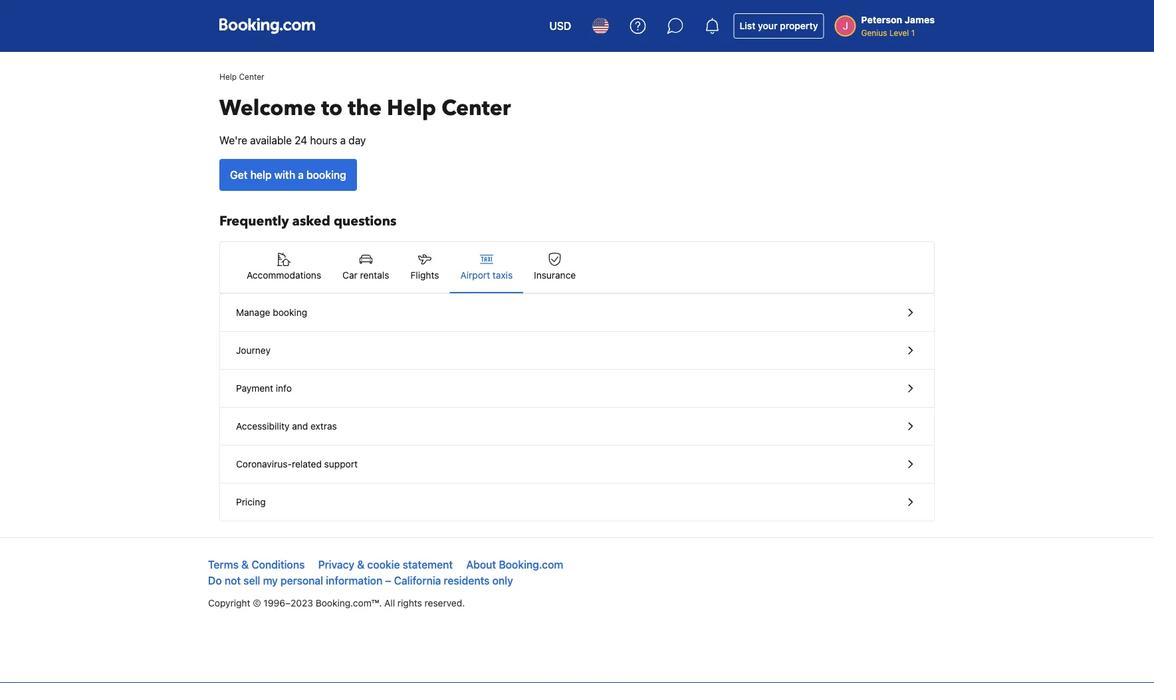 Task type: locate. For each thing, give the bounding box(es) containing it.
help right the the
[[387, 94, 436, 123]]

statement
[[403, 558, 453, 571]]

& up sell
[[241, 558, 249, 571]]

questions
[[334, 212, 397, 230]]

0 vertical spatial a
[[340, 134, 346, 147]]

coronavirus-related support
[[236, 459, 358, 470]]

1 horizontal spatial a
[[340, 134, 346, 147]]

1 vertical spatial a
[[298, 169, 304, 181]]

payment info
[[236, 383, 292, 394]]

and
[[292, 421, 308, 432]]

manage booking button
[[220, 294, 935, 332]]

booking right manage
[[273, 307, 307, 318]]

hours
[[310, 134, 337, 147]]

property
[[780, 20, 818, 31]]

car rentals button
[[332, 242, 400, 293]]

to
[[321, 94, 343, 123]]

a
[[340, 134, 346, 147], [298, 169, 304, 181]]

genius
[[862, 28, 888, 37]]

info
[[276, 383, 292, 394]]

frequently asked questions
[[220, 212, 397, 230]]

coronavirus-
[[236, 459, 292, 470]]

privacy & cookie statement
[[318, 558, 453, 571]]

list your property link
[[734, 13, 824, 39]]

help
[[220, 72, 237, 81], [387, 94, 436, 123]]

list
[[740, 20, 756, 31]]

get help with a booking
[[230, 169, 346, 181]]

2 & from the left
[[357, 558, 365, 571]]

help up 'welcome'
[[220, 72, 237, 81]]

the
[[348, 94, 382, 123]]

©
[[253, 598, 261, 609]]

tab list containing accommodations
[[220, 242, 935, 294]]

accessibility
[[236, 421, 290, 432]]

journey
[[236, 345, 271, 356]]

manage
[[236, 307, 270, 318]]

1 & from the left
[[241, 558, 249, 571]]

0 horizontal spatial center
[[239, 72, 264, 81]]

reserved.
[[425, 598, 465, 609]]

a left day
[[340, 134, 346, 147]]

extras
[[311, 421, 337, 432]]

1 horizontal spatial &
[[357, 558, 365, 571]]

journey button
[[220, 332, 935, 370]]

&
[[241, 558, 249, 571], [357, 558, 365, 571]]

1 horizontal spatial help
[[387, 94, 436, 123]]

welcome
[[220, 94, 316, 123]]

0 horizontal spatial &
[[241, 558, 249, 571]]

not
[[225, 574, 241, 587]]

rentals
[[360, 270, 389, 281]]

0 vertical spatial booking
[[307, 169, 346, 181]]

available
[[250, 134, 292, 147]]

personal
[[281, 574, 323, 587]]

a right the with
[[298, 169, 304, 181]]

frequently
[[220, 212, 289, 230]]

1 horizontal spatial center
[[442, 94, 511, 123]]

booking down 'hours'
[[307, 169, 346, 181]]

airport taxis button
[[450, 242, 524, 293]]

accessibility and extras button
[[220, 408, 935, 446]]

peterson
[[862, 14, 903, 25]]

do not sell my personal information – california residents only link
[[208, 574, 513, 587]]

usd
[[550, 20, 572, 32]]

1 vertical spatial booking
[[273, 307, 307, 318]]

we're
[[220, 134, 247, 147]]

list your property
[[740, 20, 818, 31]]

0 horizontal spatial help
[[220, 72, 237, 81]]

center
[[239, 72, 264, 81], [442, 94, 511, 123]]

booking
[[307, 169, 346, 181], [273, 307, 307, 318]]

& up 'do not sell my personal information – california residents only' "link"
[[357, 558, 365, 571]]

accommodations button
[[236, 242, 332, 293]]

0 horizontal spatial a
[[298, 169, 304, 181]]

tab list
[[220, 242, 935, 294]]

get
[[230, 169, 248, 181]]

about booking.com do not sell my personal information – california residents only
[[208, 558, 564, 587]]

we're available 24 hours a day
[[220, 134, 366, 147]]

information
[[326, 574, 383, 587]]



Task type: describe. For each thing, give the bounding box(es) containing it.
insurance button
[[524, 242, 587, 293]]

coronavirus-related support button
[[220, 446, 935, 484]]

1996–2023
[[264, 598, 313, 609]]

flights
[[411, 270, 439, 281]]

pricing button
[[220, 484, 935, 521]]

accommodations
[[247, 270, 321, 281]]

conditions
[[252, 558, 305, 571]]

insurance
[[534, 270, 576, 281]]

1 vertical spatial help
[[387, 94, 436, 123]]

pricing
[[236, 497, 266, 508]]

accessibility and extras
[[236, 421, 337, 432]]

0 vertical spatial center
[[239, 72, 264, 81]]

a inside "button"
[[298, 169, 304, 181]]

taxis
[[493, 270, 513, 281]]

0 vertical spatial help
[[220, 72, 237, 81]]

cookie
[[368, 558, 400, 571]]

peterson james genius level 1
[[862, 14, 935, 37]]

& for privacy
[[357, 558, 365, 571]]

support
[[324, 459, 358, 470]]

payment
[[236, 383, 273, 394]]

about booking.com link
[[466, 558, 564, 571]]

day
[[349, 134, 366, 147]]

booking inside get help with a booking "button"
[[307, 169, 346, 181]]

all
[[385, 598, 395, 609]]

james
[[905, 14, 935, 25]]

rights
[[398, 598, 422, 609]]

about
[[466, 558, 496, 571]]

usd button
[[542, 10, 580, 42]]

get help with a booking button
[[220, 159, 357, 191]]

your
[[758, 20, 778, 31]]

booking inside manage booking button
[[273, 307, 307, 318]]

booking.com online hotel reservations image
[[220, 18, 315, 34]]

payment info button
[[220, 370, 935, 408]]

sell
[[244, 574, 260, 587]]

–
[[385, 574, 392, 587]]

booking.com™.
[[316, 598, 382, 609]]

terms
[[208, 558, 239, 571]]

california
[[394, 574, 441, 587]]

residents
[[444, 574, 490, 587]]

privacy & cookie statement link
[[318, 558, 453, 571]]

terms & conditions link
[[208, 558, 305, 571]]

welcome to the help center
[[220, 94, 511, 123]]

24
[[295, 134, 307, 147]]

asked
[[292, 212, 331, 230]]

copyright © 1996–2023 booking.com™. all rights reserved.
[[208, 598, 465, 609]]

level
[[890, 28, 909, 37]]

terms & conditions
[[208, 558, 305, 571]]

car
[[343, 270, 358, 281]]

do
[[208, 574, 222, 587]]

my
[[263, 574, 278, 587]]

manage booking
[[236, 307, 307, 318]]

airport taxis
[[461, 270, 513, 281]]

car rentals
[[343, 270, 389, 281]]

1
[[912, 28, 915, 37]]

help center
[[220, 72, 264, 81]]

only
[[493, 574, 513, 587]]

airport
[[461, 270, 490, 281]]

copyright
[[208, 598, 250, 609]]

privacy
[[318, 558, 355, 571]]

& for terms
[[241, 558, 249, 571]]

help
[[250, 169, 272, 181]]

1 vertical spatial center
[[442, 94, 511, 123]]

flights button
[[400, 242, 450, 293]]

with
[[274, 169, 295, 181]]

related
[[292, 459, 322, 470]]

booking.com
[[499, 558, 564, 571]]



Task type: vqa. For each thing, say whether or not it's contained in the screenshot.
the Terms & Conditions
yes



